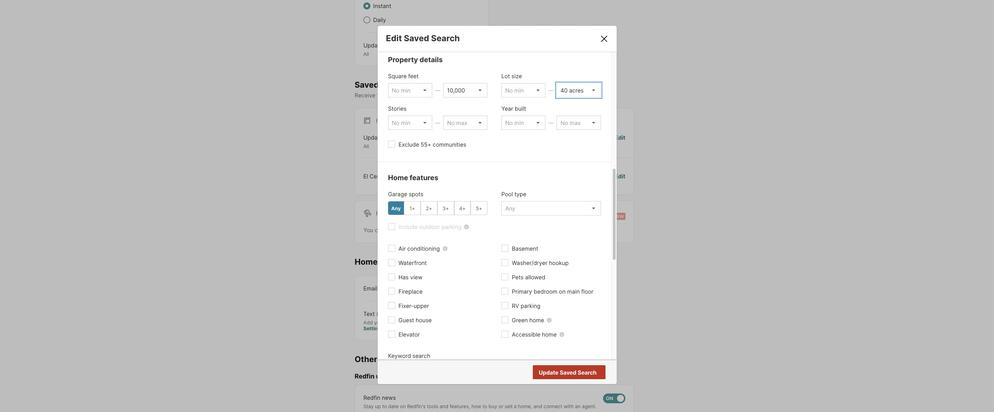 Task type: locate. For each thing, give the bounding box(es) containing it.
exclude 55+ communities
[[399, 141, 467, 148]]

2 to from the left
[[483, 404, 488, 410]]

0 vertical spatial search
[[494, 92, 512, 99]]

redfin news stay up to date on redfin's tools and features, how to buy or sell a home, and connect with an agent.
[[364, 395, 597, 410]]

2 types from the top
[[385, 134, 399, 141]]

0 horizontal spatial to
[[383, 404, 387, 410]]

1 vertical spatial all
[[364, 143, 369, 149]]

0 horizontal spatial your
[[374, 320, 385, 326]]

year
[[502, 105, 514, 112]]

1+
[[410, 206, 415, 212]]

1 update types all from the top
[[364, 42, 399, 57]]

1 vertical spatial edit
[[615, 134, 626, 141]]

edit inside dialog
[[386, 33, 402, 44]]

on inside saved searches receive timely notifications based on your preferred search filters.
[[447, 92, 453, 99]]

search up details
[[431, 33, 460, 44]]

0 horizontal spatial searches
[[381, 80, 418, 90]]

on for searches
[[447, 92, 453, 99]]

0 horizontal spatial search
[[413, 353, 431, 360]]

option group containing any
[[388, 202, 488, 216]]

types
[[385, 42, 399, 49], [385, 134, 399, 141]]

for left rent at the bottom left of the page
[[376, 210, 387, 217]]

built
[[515, 105, 527, 112]]

all down daily option
[[364, 51, 369, 57]]

tools
[[427, 404, 439, 410]]

square
[[388, 73, 407, 80]]

update down the for sale
[[364, 134, 383, 141]]

1 horizontal spatial search
[[578, 370, 597, 377]]

3+ radio
[[438, 202, 454, 216]]

el cerrito test 1
[[364, 173, 405, 180]]

all up el
[[364, 143, 369, 149]]

you can create saved searches while searching for
[[364, 227, 500, 234]]

edit
[[386, 33, 402, 44], [615, 134, 626, 141], [615, 173, 626, 180]]

home up accessible home
[[530, 317, 545, 324]]

year built
[[502, 105, 527, 112]]

agent.
[[582, 404, 597, 410]]

1 for from the top
[[376, 118, 387, 125]]

search
[[431, 33, 460, 44], [578, 370, 597, 377]]

0 vertical spatial edit
[[386, 33, 402, 44]]

1 horizontal spatial and
[[534, 404, 543, 410]]

1 horizontal spatial your
[[455, 92, 467, 99]]

allowed
[[526, 274, 546, 281]]

1 vertical spatial parking
[[521, 303, 541, 310]]

redfin
[[355, 373, 375, 381], [364, 395, 381, 402]]

edit button
[[615, 134, 626, 150], [615, 172, 626, 181]]

feet
[[409, 73, 419, 80]]

search inside "update saved search" button
[[578, 370, 597, 377]]

or
[[499, 404, 504, 410]]

0 vertical spatial types
[[385, 42, 399, 49]]

to right up at bottom left
[[383, 404, 387, 410]]

2 for from the top
[[376, 210, 387, 217]]

edit for second edit button from the top of the page
[[615, 173, 626, 180]]

news
[[382, 395, 396, 402]]

searches left while
[[423, 227, 447, 234]]

types up "property"
[[385, 42, 399, 49]]

date
[[389, 404, 399, 410]]

stay
[[364, 404, 374, 410]]

types down the for sale
[[385, 134, 399, 141]]

0 horizontal spatial search
[[431, 33, 460, 44]]

timely
[[377, 92, 393, 99]]

update left no
[[539, 370, 559, 377]]

features
[[410, 174, 439, 182]]

and right the tools
[[440, 404, 449, 410]]

1 vertical spatial searches
[[423, 227, 447, 234]]

and right 'home,'
[[534, 404, 543, 410]]

parking down 3+ radio
[[442, 224, 462, 231]]

0 vertical spatial home
[[530, 317, 545, 324]]

update down daily option
[[364, 42, 383, 49]]

you
[[364, 227, 374, 234]]

to
[[383, 404, 387, 410], [483, 404, 488, 410]]

edit saved search
[[386, 33, 460, 44]]

list box
[[388, 83, 433, 98], [444, 83, 488, 98], [502, 83, 546, 98], [557, 83, 601, 98], [388, 116, 433, 130], [444, 116, 488, 130], [502, 116, 546, 130], [557, 116, 601, 130], [502, 202, 601, 216]]

search inside edit saved search dialog
[[413, 353, 431, 360]]

2+ radio
[[421, 202, 438, 216]]

to left buy
[[483, 404, 488, 410]]

2 vertical spatial on
[[400, 404, 406, 410]]

saved inside saved searches receive timely notifications based on your preferred search filters.
[[355, 80, 379, 90]]

rv
[[512, 303, 520, 310]]

1 vertical spatial search
[[413, 353, 431, 360]]

edit saved search element
[[386, 33, 592, 44]]

2 vertical spatial update
[[539, 370, 559, 377]]

1 vertical spatial redfin
[[364, 395, 381, 402]]

option group
[[388, 202, 488, 216]]

0 vertical spatial home
[[388, 174, 408, 182]]

update types all down 'daily'
[[364, 42, 399, 57]]

Instant radio
[[364, 2, 371, 9]]

for for for sale
[[376, 118, 387, 125]]

pool type
[[502, 191, 527, 198]]

saved inside button
[[560, 370, 577, 377]]

home features
[[388, 174, 439, 182]]

home
[[388, 174, 408, 182], [355, 257, 378, 267]]

search up year
[[494, 92, 512, 99]]

— for square feet
[[436, 88, 441, 94]]

searches
[[381, 80, 418, 90], [423, 227, 447, 234]]

0 vertical spatial search
[[431, 33, 460, 44]]

add your phone number in
[[364, 320, 426, 326]]

0 vertical spatial all
[[364, 51, 369, 57]]

other emails
[[355, 355, 405, 365]]

email
[[364, 285, 378, 292]]

guest
[[399, 317, 414, 324]]

features,
[[450, 404, 471, 410]]

0 vertical spatial redfin
[[355, 373, 375, 381]]

keyword search
[[388, 353, 431, 360]]

receive
[[355, 92, 376, 99]]

— for year built
[[549, 120, 554, 126]]

0 vertical spatial for
[[376, 118, 387, 125]]

1 horizontal spatial to
[[483, 404, 488, 410]]

1 vertical spatial home
[[355, 257, 378, 267]]

on right "date"
[[400, 404, 406, 410]]

None checkbox
[[604, 394, 626, 404]]

0 horizontal spatial on
[[400, 404, 406, 410]]

on
[[447, 92, 453, 99], [559, 289, 566, 296], [400, 404, 406, 410]]

pool
[[502, 191, 513, 198]]

searches down the square
[[381, 80, 418, 90]]

stories
[[388, 105, 407, 112]]

1 vertical spatial home
[[542, 332, 557, 339]]

search inside saved searches receive timely notifications based on your preferred search filters.
[[494, 92, 512, 99]]

on inside redfin news stay up to date on redfin's tools and features, how to buy or sell a home, and connect with an agent.
[[400, 404, 406, 410]]

parking
[[442, 224, 462, 231], [521, 303, 541, 310]]

size
[[512, 73, 522, 80]]

55+
[[421, 141, 432, 148]]

1 vertical spatial edit button
[[615, 172, 626, 181]]

pets
[[512, 274, 524, 281]]

results
[[578, 370, 596, 377]]

search right keyword
[[413, 353, 431, 360]]

2 all from the top
[[364, 143, 369, 149]]

2 horizontal spatial on
[[559, 289, 566, 296]]

2 vertical spatial edit
[[615, 173, 626, 180]]

1 vertical spatial search
[[578, 370, 597, 377]]

your left preferred
[[455, 92, 467, 99]]

for
[[376, 118, 387, 125], [376, 210, 387, 217]]

redfin for redfin news stay up to date on redfin's tools and features, how to buy or sell a home, and connect with an agent.
[[364, 395, 381, 402]]

saved searches receive timely notifications based on your preferred search filters.
[[355, 80, 530, 99]]

5+ radio
[[471, 202, 488, 216]]

0 vertical spatial your
[[455, 92, 467, 99]]

home left tours
[[355, 257, 378, 267]]

—
[[436, 88, 441, 94], [549, 88, 554, 94], [436, 120, 441, 126], [549, 120, 554, 126]]

create
[[386, 227, 403, 234]]

parking up green home
[[521, 303, 541, 310]]

search right no
[[578, 370, 597, 377]]

0 horizontal spatial and
[[440, 404, 449, 410]]

all
[[364, 51, 369, 57], [364, 143, 369, 149]]

redfin up stay
[[364, 395, 381, 402]]

on left 'main'
[[559, 289, 566, 296]]

1 types from the top
[[385, 42, 399, 49]]

home right accessible
[[542, 332, 557, 339]]

redfin's
[[408, 404, 426, 410]]

on right based
[[447, 92, 453, 99]]

(sms)
[[377, 311, 393, 318]]

for left sale
[[376, 118, 387, 125]]

account settings link
[[364, 320, 447, 332]]

1 vertical spatial types
[[385, 134, 399, 141]]

upper
[[414, 303, 429, 310]]

other
[[355, 355, 378, 365]]

1 horizontal spatial home
[[388, 174, 408, 182]]

your up settings
[[374, 320, 385, 326]]

0 vertical spatial searches
[[381, 80, 418, 90]]

1 and from the left
[[440, 404, 449, 410]]

— for stories
[[436, 120, 441, 126]]

cerrito
[[370, 173, 388, 180]]

update types all
[[364, 42, 399, 57], [364, 134, 399, 149]]

home for home tours
[[355, 257, 378, 267]]

1 vertical spatial on
[[559, 289, 566, 296]]

for sale
[[376, 118, 403, 125]]

update
[[364, 42, 383, 49], [364, 134, 383, 141], [539, 370, 559, 377]]

sell
[[505, 404, 513, 410]]

1 vertical spatial update types all
[[364, 134, 399, 149]]

a
[[514, 404, 517, 410]]

1 horizontal spatial on
[[447, 92, 453, 99]]

update inside button
[[539, 370, 559, 377]]

0 vertical spatial on
[[447, 92, 453, 99]]

option group inside edit saved search dialog
[[388, 202, 488, 216]]

for for for rent
[[376, 210, 387, 217]]

0 vertical spatial update types all
[[364, 42, 399, 57]]

home inside edit saved search dialog
[[388, 174, 408, 182]]

redfin inside redfin news stay up to date on redfin's tools and features, how to buy or sell a home, and connect with an agent.
[[364, 395, 381, 402]]

0 horizontal spatial home
[[355, 257, 378, 267]]

primary
[[512, 289, 533, 296]]

0 horizontal spatial parking
[[442, 224, 462, 231]]

0 vertical spatial update
[[364, 42, 383, 49]]

with
[[564, 404, 574, 410]]

home up garage
[[388, 174, 408, 182]]

lot
[[502, 73, 510, 80]]

on inside edit saved search dialog
[[559, 289, 566, 296]]

search for update saved search
[[578, 370, 597, 377]]

1+ radio
[[404, 202, 421, 216]]

test
[[390, 173, 401, 180]]

0 vertical spatial edit button
[[615, 134, 626, 150]]

redfin down "other"
[[355, 373, 375, 381]]

1 vertical spatial for
[[376, 210, 387, 217]]

account settings
[[364, 320, 447, 332]]

number
[[402, 320, 420, 326]]

update types all down the for sale
[[364, 134, 399, 149]]

instant
[[373, 2, 392, 9]]

1 horizontal spatial searches
[[423, 227, 447, 234]]

1 horizontal spatial search
[[494, 92, 512, 99]]



Task type: vqa. For each thing, say whether or not it's contained in the screenshot.
Update types All
yes



Task type: describe. For each thing, give the bounding box(es) containing it.
no results button
[[561, 366, 605, 380]]

1 to from the left
[[383, 404, 387, 410]]

el
[[364, 173, 368, 180]]

5+
[[476, 206, 483, 212]]

rv parking
[[512, 303, 541, 310]]

conditioning
[[408, 246, 440, 253]]

home for home features
[[388, 174, 408, 182]]

filters.
[[514, 92, 530, 99]]

home for accessible home
[[542, 332, 557, 339]]

redfin updates
[[355, 373, 402, 381]]

elevator
[[399, 332, 420, 339]]

2 and from the left
[[534, 404, 543, 410]]

green home
[[512, 317, 545, 324]]

main
[[568, 289, 580, 296]]

fixer-
[[399, 303, 414, 310]]

redfin for redfin updates
[[355, 373, 375, 381]]

tours
[[380, 257, 401, 267]]

include
[[399, 224, 418, 231]]

basement
[[512, 246, 539, 253]]

bedroom
[[534, 289, 558, 296]]

2 edit button from the top
[[615, 172, 626, 181]]

account
[[426, 320, 447, 326]]

washer/dryer
[[512, 260, 548, 267]]

your inside saved searches receive timely notifications based on your preferred search filters.
[[455, 92, 467, 99]]

sale
[[389, 118, 403, 125]]

has
[[399, 274, 409, 281]]

4+
[[460, 206, 466, 212]]

Any radio
[[388, 202, 405, 216]]

1
[[403, 173, 405, 180]]

4+ radio
[[454, 202, 471, 216]]

communities
[[433, 141, 467, 148]]

preferred
[[468, 92, 493, 99]]

in
[[421, 320, 425, 326]]

spots
[[409, 191, 424, 198]]

green
[[512, 317, 528, 324]]

air
[[399, 246, 406, 253]]

home for green home
[[530, 317, 545, 324]]

home,
[[518, 404, 533, 410]]

Daily radio
[[364, 16, 371, 23]]

property
[[388, 56, 418, 64]]

exclude
[[399, 141, 420, 148]]

garage spots
[[388, 191, 424, 198]]

search for edit saved search
[[431, 33, 460, 44]]

lot size
[[502, 73, 522, 80]]

3+
[[443, 206, 449, 212]]

text
[[364, 311, 375, 318]]

how
[[472, 404, 482, 410]]

has view
[[399, 274, 423, 281]]

no results
[[569, 370, 596, 377]]

update saved search
[[539, 370, 597, 377]]

waterfront
[[399, 260, 427, 267]]

1 edit button from the top
[[615, 134, 626, 150]]

primary bedroom on main floor
[[512, 289, 594, 296]]

edit for edit saved search
[[386, 33, 402, 44]]

2 update types all from the top
[[364, 134, 399, 149]]

searches inside saved searches receive timely notifications based on your preferred search filters.
[[381, 80, 418, 90]]

update saved search button
[[533, 366, 606, 380]]

1 horizontal spatial parking
[[521, 303, 541, 310]]

searching
[[464, 227, 490, 234]]

an
[[575, 404, 581, 410]]

rent
[[389, 210, 404, 217]]

buy
[[489, 404, 498, 410]]

for
[[491, 227, 499, 234]]

add
[[364, 320, 373, 326]]

square feet
[[388, 73, 419, 80]]

on for news
[[400, 404, 406, 410]]

pets allowed
[[512, 274, 546, 281]]

garage
[[388, 191, 408, 198]]

accessible
[[512, 332, 541, 339]]

any
[[392, 206, 401, 212]]

text (sms)
[[364, 311, 393, 318]]

1 all from the top
[[364, 51, 369, 57]]

washer/dryer hookup
[[512, 260, 569, 267]]

up
[[375, 404, 381, 410]]

include outdoor parking
[[399, 224, 462, 231]]

daily
[[373, 16, 386, 23]]

while
[[449, 227, 462, 234]]

home tours
[[355, 257, 401, 267]]

floor
[[582, 289, 594, 296]]

guest house
[[399, 317, 432, 324]]

0 vertical spatial parking
[[442, 224, 462, 231]]

keyword
[[388, 353, 411, 360]]

outdoor
[[420, 224, 440, 231]]

edit for 2nd edit button from the bottom
[[615, 134, 626, 141]]

property details
[[388, 56, 443, 64]]

phone
[[386, 320, 401, 326]]

type
[[515, 191, 527, 198]]

2+
[[426, 206, 432, 212]]

edit saved search dialog
[[378, 26, 617, 396]]

house
[[416, 317, 432, 324]]

1 vertical spatial your
[[374, 320, 385, 326]]

for rent
[[376, 210, 404, 217]]

fireplace
[[399, 289, 423, 296]]

— for lot size
[[549, 88, 554, 94]]

details
[[420, 56, 443, 64]]

1 vertical spatial update
[[364, 134, 383, 141]]



